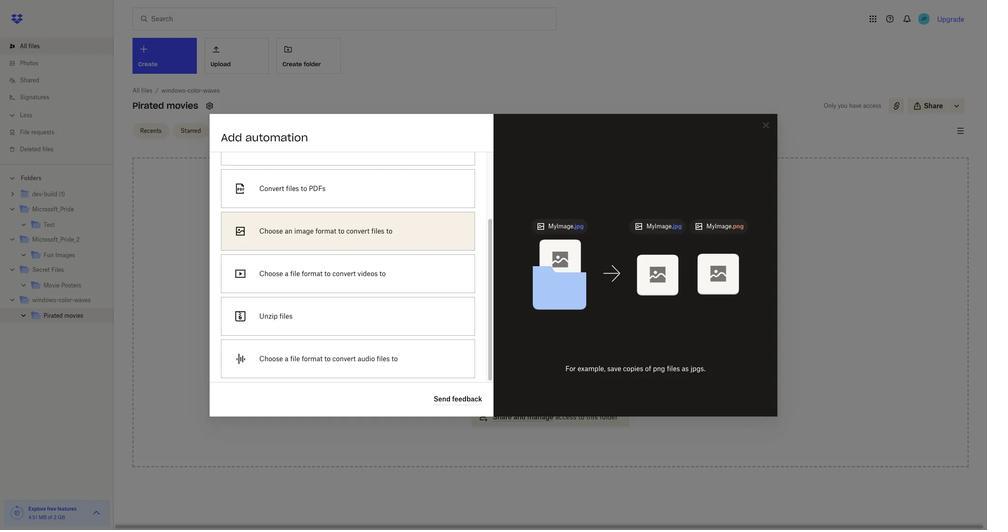 Task type: locate. For each thing, give the bounding box(es) containing it.
files right audio
[[377, 355, 390, 363]]

0 horizontal spatial share
[[493, 413, 512, 421]]

file down unzip files
[[290, 355, 300, 363]]

files inside list item
[[29, 43, 40, 50]]

1 vertical spatial windows-
[[32, 297, 59, 304]]

2 a from the top
[[285, 355, 289, 363]]

all up the photos
[[20, 43, 27, 50]]

1 choose from the top
[[259, 227, 283, 235]]

windows- right /
[[161, 87, 188, 94]]

windows-color-waves link right /
[[161, 86, 220, 96]]

1 vertical spatial share
[[493, 413, 512, 421]]

2 file from the top
[[290, 355, 300, 363]]

0 vertical spatial pirated
[[133, 100, 164, 111]]

all inside list item
[[20, 43, 27, 50]]

1 vertical spatial a
[[285, 355, 289, 363]]

for
[[566, 365, 576, 373]]

windows-color-waves
[[32, 297, 91, 304]]

create folder
[[283, 60, 321, 68]]

send feedback
[[434, 395, 482, 403]]

access right "manage"
[[556, 413, 577, 421]]

windows- down movie
[[32, 297, 59, 304]]

1 vertical spatial format
[[302, 270, 323, 278]]

1 vertical spatial waves
[[74, 297, 91, 304]]

access for have
[[864, 102, 882, 109]]

0 vertical spatial waves
[[203, 87, 220, 94]]

share inside more ways to add content element
[[493, 413, 512, 421]]

3 choose from the top
[[259, 355, 283, 363]]

files inside button
[[521, 387, 535, 395]]

0 vertical spatial color-
[[188, 87, 203, 94]]

files right request
[[521, 387, 535, 395]]

0 horizontal spatial movies
[[64, 312, 83, 320]]

all for all files / windows-color-waves
[[133, 87, 140, 94]]

convert
[[346, 227, 370, 235], [333, 270, 356, 278], [333, 355, 356, 363]]

1 a from the top
[[285, 270, 289, 278]]

convert up videos
[[346, 227, 370, 235]]

0 horizontal spatial myimage.
[[549, 223, 575, 230]]

1 horizontal spatial myimage. jpg
[[647, 223, 682, 230]]

files right 'deleted'
[[42, 146, 54, 153]]

a down an
[[285, 270, 289, 278]]

image
[[294, 227, 314, 235]]

pirated
[[133, 100, 164, 111], [44, 312, 63, 320]]

1 vertical spatial pirated
[[44, 312, 63, 320]]

files up the the
[[528, 251, 541, 259]]

1 vertical spatial choose
[[259, 270, 283, 278]]

1 vertical spatial all files link
[[133, 86, 152, 96]]

2 vertical spatial convert
[[333, 355, 356, 363]]

secret files
[[32, 267, 64, 274]]

0 vertical spatial all
[[20, 43, 27, 50]]

0 vertical spatial folder
[[304, 60, 321, 68]]

2 myimage. jpg from the left
[[647, 223, 682, 230]]

of
[[645, 365, 651, 373], [48, 515, 52, 521]]

1 horizontal spatial all
[[133, 87, 140, 94]]

0 vertical spatial windows-
[[161, 87, 188, 94]]

2 vertical spatial choose
[[259, 355, 283, 363]]

all
[[20, 43, 27, 50], [133, 87, 140, 94]]

1 vertical spatial file
[[290, 355, 300, 363]]

folders button
[[0, 171, 114, 185]]

None field
[[0, 0, 73, 10]]

images
[[55, 252, 75, 259]]

convert for files
[[346, 227, 370, 235]]

0 vertical spatial a
[[285, 270, 289, 278]]

1 horizontal spatial share
[[924, 102, 943, 110]]

deleted
[[20, 146, 41, 153]]

0 horizontal spatial color-
[[59, 297, 74, 304]]

myimage.
[[549, 223, 575, 230], [647, 223, 673, 230], [707, 223, 733, 230]]

format
[[316, 227, 337, 235], [302, 270, 323, 278], [302, 355, 323, 363]]

file
[[290, 270, 300, 278], [290, 355, 300, 363]]

of right copies
[[645, 365, 651, 373]]

files left the as
[[667, 365, 680, 373]]

share button
[[908, 98, 949, 114]]

2 choose from the top
[[259, 270, 283, 278]]

windows- inside "group"
[[32, 297, 59, 304]]

choose an image format to convert files to
[[259, 227, 393, 235]]

format for audio
[[302, 355, 323, 363]]

1 file from the top
[[290, 270, 300, 278]]

waves
[[203, 87, 220, 94], [74, 297, 91, 304]]

1 horizontal spatial access
[[864, 102, 882, 109]]

1 vertical spatial pirated movies
[[44, 312, 83, 320]]

starred button
[[173, 123, 209, 138]]

deleted files
[[20, 146, 54, 153]]

less image
[[8, 111, 17, 120]]

microsoft_pride_2 link
[[19, 234, 106, 247]]

convert left videos
[[333, 270, 356, 278]]

0 vertical spatial convert
[[346, 227, 370, 235]]

test
[[44, 222, 55, 229]]

microsoft_pride link
[[19, 204, 106, 216]]

more ways to add content
[[509, 310, 593, 318]]

list containing all files
[[0, 32, 114, 165]]

convert for audio
[[333, 355, 356, 363]]

and
[[514, 413, 526, 421]]

1 horizontal spatial windows-color-waves link
[[161, 86, 220, 96]]

files inside drop files here to upload, or use the 'upload' button
[[528, 251, 541, 259]]

folder right this
[[600, 413, 618, 421]]

share for share
[[924, 102, 943, 110]]

0 vertical spatial all files link
[[8, 38, 114, 55]]

files for drop files here to upload, or use the 'upload' button
[[528, 251, 541, 259]]

color- right /
[[188, 87, 203, 94]]

files right convert
[[286, 184, 299, 192]]

files for all files
[[29, 43, 40, 50]]

1 vertical spatial of
[[48, 515, 52, 521]]

0 horizontal spatial all
[[20, 43, 27, 50]]

gb
[[58, 515, 65, 521]]

access right have
[[864, 102, 882, 109]]

0 vertical spatial windows-color-waves link
[[161, 86, 220, 96]]

choose down unzip
[[259, 355, 283, 363]]

pdfs
[[309, 184, 326, 192]]

files up the photos
[[29, 43, 40, 50]]

1 horizontal spatial of
[[645, 365, 651, 373]]

file
[[20, 129, 30, 136]]

1 myimage. jpg from the left
[[549, 223, 584, 230]]

2 vertical spatial format
[[302, 355, 323, 363]]

all files
[[20, 43, 40, 50]]

import
[[493, 360, 515, 368]]

mb
[[39, 515, 47, 521]]

0 vertical spatial share
[[924, 102, 943, 110]]

1 jpg from the left
[[575, 223, 584, 230]]

choose up unzip
[[259, 270, 283, 278]]

1 horizontal spatial jpg
[[673, 223, 682, 230]]

automation
[[245, 131, 308, 144]]

add automation
[[221, 131, 308, 144]]

all files link up shared link
[[8, 38, 114, 55]]

pirated movies link
[[30, 310, 106, 323]]

myimage. jpg
[[549, 223, 584, 230], [647, 223, 682, 230]]

movies down windows-color-waves
[[64, 312, 83, 320]]

windows-
[[161, 87, 188, 94], [32, 297, 59, 304]]

1 vertical spatial folder
[[600, 413, 618, 421]]

png
[[733, 223, 744, 230], [653, 365, 665, 373]]

test link
[[30, 219, 106, 232]]

0 vertical spatial choose
[[259, 227, 283, 235]]

of inside explore free features 4.51 mb of 2 gb
[[48, 515, 52, 521]]

choose left an
[[259, 227, 283, 235]]

from
[[517, 360, 532, 368]]

1 vertical spatial movies
[[64, 312, 83, 320]]

0 vertical spatial access
[[864, 102, 882, 109]]

0 vertical spatial file
[[290, 270, 300, 278]]

files for unzip files
[[280, 312, 293, 320]]

convert for videos
[[333, 270, 356, 278]]

button
[[570, 262, 591, 270]]

file down an
[[290, 270, 300, 278]]

0 vertical spatial pirated movies
[[133, 100, 198, 111]]

a for choose a file format to convert videos to
[[285, 270, 289, 278]]

pirated movies
[[133, 100, 198, 111], [44, 312, 83, 320]]

a for choose a file format to convert audio files to
[[285, 355, 289, 363]]

1 horizontal spatial myimage.
[[647, 223, 673, 230]]

waves up starred button
[[203, 87, 220, 94]]

you
[[838, 102, 848, 109]]

files left /
[[141, 87, 152, 94]]

color- down 'movie posters' link
[[59, 297, 74, 304]]

1 horizontal spatial movies
[[167, 100, 198, 111]]

request files
[[493, 387, 535, 395]]

2 horizontal spatial myimage.
[[707, 223, 733, 230]]

0 horizontal spatial png
[[653, 365, 665, 373]]

1 vertical spatial convert
[[333, 270, 356, 278]]

1 horizontal spatial folder
[[600, 413, 618, 421]]

1 vertical spatial access
[[556, 413, 577, 421]]

folder right create
[[304, 60, 321, 68]]

windows-color-waves link
[[161, 86, 220, 96], [19, 294, 106, 307]]

0 vertical spatial of
[[645, 365, 651, 373]]

group
[[0, 185, 114, 330]]

0 horizontal spatial pirated movies
[[44, 312, 83, 320]]

1 horizontal spatial png
[[733, 223, 744, 230]]

0 horizontal spatial myimage. jpg
[[549, 223, 584, 230]]

fun images link
[[30, 249, 106, 262]]

0 horizontal spatial access
[[556, 413, 577, 421]]

more ways to add content element
[[470, 309, 631, 436]]

folder
[[304, 60, 321, 68], [600, 413, 618, 421]]

a
[[285, 270, 289, 278], [285, 355, 289, 363]]

all files link left /
[[133, 86, 152, 96]]

choose a file format to convert videos to
[[259, 270, 386, 278]]

pirated down windows-color-waves
[[44, 312, 63, 320]]

access inside more ways to add content element
[[556, 413, 577, 421]]

file requests link
[[8, 124, 114, 141]]

waves down posters
[[74, 297, 91, 304]]

0 horizontal spatial folder
[[304, 60, 321, 68]]

0 horizontal spatial of
[[48, 515, 52, 521]]

access
[[493, 334, 516, 342]]

1 vertical spatial windows-color-waves link
[[19, 294, 106, 307]]

windows-color-waves link down movie posters
[[19, 294, 106, 307]]

share inside button
[[924, 102, 943, 110]]

all left /
[[133, 87, 140, 94]]

list
[[0, 32, 114, 165]]

1 vertical spatial all
[[133, 87, 140, 94]]

to inside drop files here to upload, or use the 'upload' button
[[559, 251, 566, 259]]

a down unzip files
[[285, 355, 289, 363]]

movies down all files / windows-color-waves
[[167, 100, 198, 111]]

1 horizontal spatial pirated
[[133, 100, 164, 111]]

all files list item
[[0, 38, 114, 55]]

ways
[[527, 310, 544, 318]]

of left 2
[[48, 515, 52, 521]]

files right unzip
[[280, 312, 293, 320]]

0 horizontal spatial pirated
[[44, 312, 63, 320]]

0 horizontal spatial windows-
[[32, 297, 59, 304]]

drop
[[510, 251, 526, 259]]

manage
[[527, 413, 554, 421]]

use
[[519, 262, 530, 270]]

all for all files
[[20, 43, 27, 50]]

create
[[283, 60, 302, 68]]

all files link
[[8, 38, 114, 55], [133, 86, 152, 96]]

add automation dialog
[[210, 69, 778, 417]]

format for files
[[316, 227, 337, 235]]

files for all files / windows-color-waves
[[141, 87, 152, 94]]

pirated movies down windows-color-waves
[[44, 312, 83, 320]]

pirated down /
[[133, 100, 164, 111]]

0 vertical spatial format
[[316, 227, 337, 235]]

0 horizontal spatial jpg
[[575, 223, 584, 230]]

files
[[29, 43, 40, 50], [141, 87, 152, 94], [42, 146, 54, 153], [286, 184, 299, 192], [372, 227, 385, 235], [528, 251, 541, 259], [280, 312, 293, 320], [377, 355, 390, 363], [667, 365, 680, 373], [521, 387, 535, 395]]

0 vertical spatial movies
[[167, 100, 198, 111]]

pirated movies down /
[[133, 100, 198, 111]]

choose a file format to convert audio files to
[[259, 355, 398, 363]]

convert left audio
[[333, 355, 356, 363]]



Task type: vqa. For each thing, say whether or not it's contained in the screenshot.
the left MyImage.
yes



Task type: describe. For each thing, give the bounding box(es) containing it.
choose for choose a file format to convert audio files to
[[259, 355, 283, 363]]

folder inside more ways to add content element
[[600, 413, 618, 421]]

file for choose a file format to convert audio files to
[[290, 355, 300, 363]]

or
[[511, 262, 517, 270]]

the
[[532, 262, 542, 270]]

recents button
[[133, 123, 169, 138]]

0 vertical spatial png
[[733, 223, 744, 230]]

folder inside create folder button
[[304, 60, 321, 68]]

example,
[[578, 365, 606, 373]]

1 horizontal spatial pirated movies
[[133, 100, 198, 111]]

microsoft_pride_2
[[32, 236, 80, 243]]

recents
[[140, 127, 162, 134]]

2
[[54, 515, 56, 521]]

file requests
[[20, 129, 54, 136]]

upgrade
[[938, 15, 965, 23]]

save
[[608, 365, 622, 373]]

/
[[155, 87, 159, 94]]

all files / windows-color-waves
[[133, 87, 220, 94]]

for example, save copies of png files as jpgs.
[[566, 365, 706, 373]]

fun images
[[44, 252, 75, 259]]

1 horizontal spatial waves
[[203, 87, 220, 94]]

group containing microsoft_pride
[[0, 185, 114, 330]]

videos
[[358, 270, 378, 278]]

photos
[[20, 60, 38, 67]]

drop files here to upload, or use the 'upload' button
[[510, 251, 591, 270]]

features
[[57, 507, 77, 512]]

0 horizontal spatial all files link
[[8, 38, 114, 55]]

files
[[51, 267, 64, 274]]

choose for choose an image format to convert files to
[[259, 227, 283, 235]]

shared
[[20, 77, 39, 84]]

microsoft_pride
[[32, 206, 74, 213]]

2 jpg from the left
[[673, 223, 682, 230]]

pirated inside 'link'
[[44, 312, 63, 320]]

access for manage
[[556, 413, 577, 421]]

only
[[824, 102, 837, 109]]

deleted files link
[[8, 141, 114, 158]]

posters
[[61, 282, 81, 289]]

1 horizontal spatial windows-
[[161, 87, 188, 94]]

import from google drive
[[493, 360, 574, 368]]

1 horizontal spatial color-
[[188, 87, 203, 94]]

unzip files
[[259, 312, 293, 320]]

content
[[567, 310, 593, 318]]

only you have access
[[824, 102, 882, 109]]

movie posters
[[44, 282, 81, 289]]

1 vertical spatial png
[[653, 365, 665, 373]]

request
[[493, 387, 520, 395]]

quota usage element
[[9, 506, 25, 521]]

shared link
[[8, 72, 114, 89]]

1 vertical spatial color-
[[59, 297, 74, 304]]

format for videos
[[302, 270, 323, 278]]

4.51
[[28, 515, 37, 521]]

photos link
[[8, 55, 114, 72]]

explore
[[28, 507, 46, 512]]

fun
[[44, 252, 54, 259]]

folders
[[21, 175, 41, 182]]

of inside the add automation dialog
[[645, 365, 651, 373]]

share for share and manage access to this folder
[[493, 413, 512, 421]]

requests
[[31, 129, 54, 136]]

myimage. png
[[707, 223, 744, 230]]

as
[[682, 365, 689, 373]]

1 myimage. from the left
[[549, 223, 575, 230]]

this
[[587, 413, 598, 421]]

2 myimage. from the left
[[647, 223, 673, 230]]

share and manage access to this folder
[[493, 413, 618, 421]]

movie posters link
[[30, 280, 106, 293]]

upload,
[[567, 251, 591, 259]]

secret files link
[[19, 264, 106, 277]]

dropbox image
[[8, 9, 27, 28]]

secret
[[32, 267, 50, 274]]

movies inside 'link'
[[64, 312, 83, 320]]

google
[[533, 360, 556, 368]]

signatures link
[[8, 89, 114, 106]]

1 horizontal spatial all files link
[[133, 86, 152, 96]]

access button
[[472, 329, 629, 347]]

jpgs.
[[691, 365, 706, 373]]

here
[[543, 251, 558, 259]]

upgrade link
[[938, 15, 965, 23]]

choose for choose a file format to convert videos to
[[259, 270, 283, 278]]

files for request files
[[521, 387, 535, 395]]

request files button
[[472, 382, 629, 400]]

movie
[[44, 282, 60, 289]]

files up videos
[[372, 227, 385, 235]]

add
[[554, 310, 566, 318]]

audio
[[358, 355, 375, 363]]

pirated movies inside 'link'
[[44, 312, 83, 320]]

3 myimage. from the left
[[707, 223, 733, 230]]

create folder button
[[276, 38, 341, 74]]

free
[[47, 507, 56, 512]]

send
[[434, 395, 451, 403]]

signatures
[[20, 94, 49, 101]]

files for convert files to pdfs
[[286, 184, 299, 192]]

feedback
[[452, 395, 482, 403]]

less
[[20, 112, 32, 119]]

drive
[[558, 360, 574, 368]]

unzip
[[259, 312, 278, 320]]

0 horizontal spatial waves
[[74, 297, 91, 304]]

file for choose a file format to convert videos to
[[290, 270, 300, 278]]

more
[[509, 310, 526, 318]]

copies
[[623, 365, 644, 373]]

explore free features 4.51 mb of 2 gb
[[28, 507, 77, 521]]

0 horizontal spatial windows-color-waves link
[[19, 294, 106, 307]]

an
[[285, 227, 293, 235]]

'upload'
[[543, 262, 568, 270]]

send feedback button
[[434, 394, 482, 405]]

have
[[849, 102, 862, 109]]

add
[[221, 131, 242, 144]]

files for deleted files
[[42, 146, 54, 153]]



